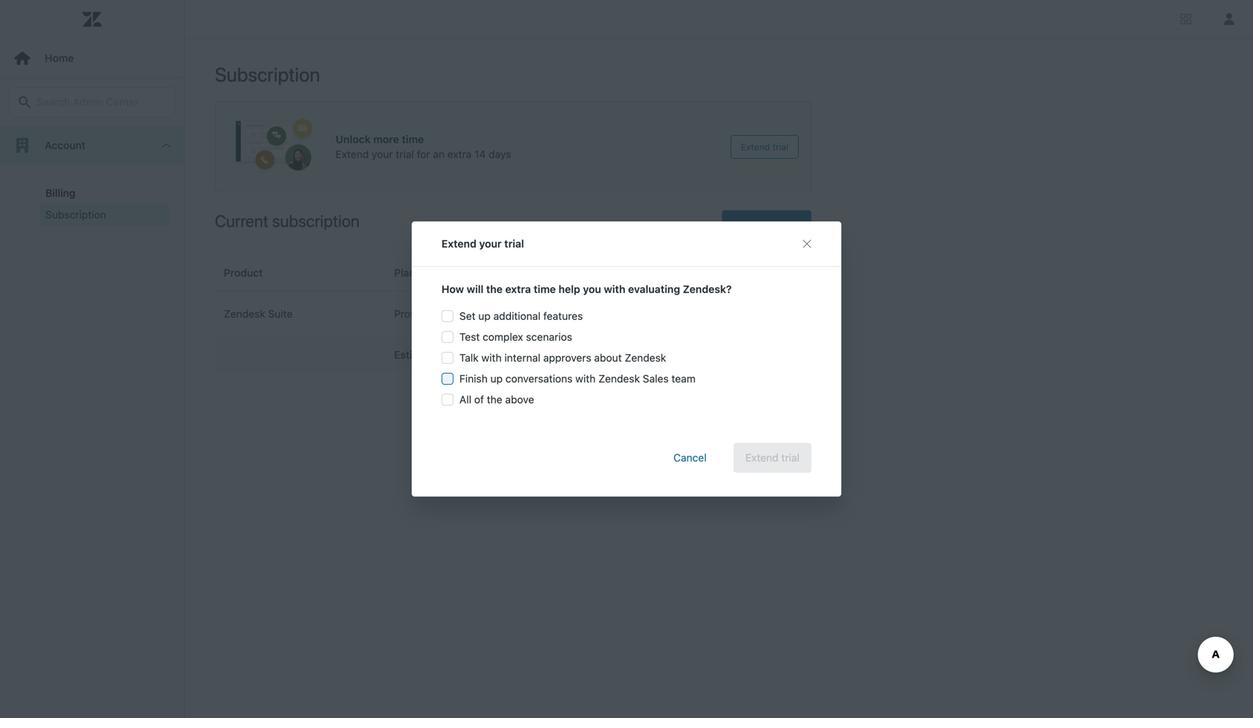 Task type: locate. For each thing, give the bounding box(es) containing it.
1 vertical spatial the
[[487, 394, 503, 406]]

additional
[[494, 310, 541, 322]]

tree item inside primary element
[[0, 126, 184, 238]]

with right talk at left
[[482, 352, 502, 364]]

your
[[479, 238, 502, 250]]

0 horizontal spatial with
[[482, 352, 502, 364]]

1 vertical spatial extend
[[746, 452, 779, 464]]

None search field
[[1, 87, 183, 117]]

0 horizontal spatial trial
[[504, 238, 524, 250]]

2 vertical spatial with
[[576, 373, 596, 385]]

extend inside button
[[746, 452, 779, 464]]

extend for extend trial
[[746, 452, 779, 464]]

the for above
[[487, 394, 503, 406]]

extend
[[442, 238, 477, 250], [746, 452, 779, 464]]

internal
[[505, 352, 541, 364]]

trial
[[504, 238, 524, 250], [782, 452, 800, 464]]

evaluating
[[628, 283, 680, 295]]

account group
[[0, 165, 184, 238]]

zendesk down about
[[599, 373, 640, 385]]

0 vertical spatial the
[[486, 283, 503, 295]]

approvers
[[543, 352, 592, 364]]

up
[[478, 310, 491, 322], [491, 373, 503, 385]]

subscription element
[[46, 207, 106, 222]]

extend left your
[[442, 238, 477, 250]]

the for extra
[[486, 283, 503, 295]]

the
[[486, 283, 503, 295], [487, 394, 503, 406]]

test complex scenarios
[[460, 331, 572, 343]]

billing element
[[46, 187, 75, 199]]

up up "all of the above"
[[491, 373, 503, 385]]

up right the set
[[478, 310, 491, 322]]

the right will
[[486, 283, 503, 295]]

help
[[559, 283, 580, 295]]

extra
[[505, 283, 531, 295]]

1 vertical spatial up
[[491, 373, 503, 385]]

with
[[604, 283, 626, 295], [482, 352, 502, 364], [576, 373, 596, 385]]

zendesk?
[[683, 283, 732, 295]]

with down approvers
[[576, 373, 596, 385]]

subscription link
[[40, 204, 169, 226]]

zendesk
[[625, 352, 666, 364], [599, 373, 640, 385]]

0 vertical spatial trial
[[504, 238, 524, 250]]

1 horizontal spatial with
[[576, 373, 596, 385]]

complex
[[483, 331, 523, 343]]

1 vertical spatial with
[[482, 352, 502, 364]]

account
[[45, 139, 86, 151]]

close modal image
[[801, 238, 813, 250]]

0 vertical spatial extend
[[442, 238, 477, 250]]

0 vertical spatial with
[[604, 283, 626, 295]]

up for conversations
[[491, 373, 503, 385]]

you
[[583, 283, 601, 295]]

extend your trial
[[442, 238, 524, 250]]

extend right cancel
[[746, 452, 779, 464]]

of
[[474, 394, 484, 406]]

0 horizontal spatial extend
[[442, 238, 477, 250]]

1 horizontal spatial trial
[[782, 452, 800, 464]]

all
[[460, 394, 472, 406]]

extend trial
[[746, 452, 800, 464]]

cancel
[[674, 452, 707, 464]]

tree item containing account
[[0, 126, 184, 238]]

0 vertical spatial zendesk
[[625, 352, 666, 364]]

1 horizontal spatial extend
[[746, 452, 779, 464]]

with right you
[[604, 283, 626, 295]]

0 vertical spatial up
[[478, 310, 491, 322]]

up for additional
[[478, 310, 491, 322]]

1 vertical spatial trial
[[782, 452, 800, 464]]

extend your trial dialog
[[412, 222, 842, 497]]

zendesk up sales
[[625, 352, 666, 364]]

set up additional features
[[460, 310, 583, 322]]

the right of
[[487, 394, 503, 406]]

tree item
[[0, 126, 184, 238]]



Task type: vqa. For each thing, say whether or not it's contained in the screenshot.
Talk and email
no



Task type: describe. For each thing, give the bounding box(es) containing it.
how
[[442, 283, 464, 295]]

team
[[672, 373, 696, 385]]

subscription
[[46, 209, 106, 221]]

will
[[467, 283, 484, 295]]

talk
[[460, 352, 479, 364]]

about
[[594, 352, 622, 364]]

2 horizontal spatial with
[[604, 283, 626, 295]]

trial inside button
[[782, 452, 800, 464]]

set
[[460, 310, 476, 322]]

finish up conversations with zendesk sales team
[[460, 373, 696, 385]]

above
[[505, 394, 534, 406]]

conversations
[[506, 373, 573, 385]]

scenarios
[[526, 331, 572, 343]]

zendesk products image
[[1181, 14, 1191, 24]]

how will the extra time help you with evaluating zendesk?
[[442, 283, 732, 295]]

Search Admin Center field
[[37, 95, 166, 109]]

cancel button
[[662, 443, 719, 473]]

features
[[543, 310, 583, 322]]

test
[[460, 331, 480, 343]]

talk with internal approvers about zendesk
[[460, 352, 666, 364]]

all of the above
[[460, 394, 534, 406]]

extend for extend your trial
[[442, 238, 477, 250]]

extend trial button
[[734, 443, 812, 473]]

billing
[[46, 187, 75, 199]]

1 vertical spatial zendesk
[[599, 373, 640, 385]]

finish
[[460, 373, 488, 385]]

sales
[[643, 373, 669, 385]]

none search field inside primary element
[[1, 87, 183, 117]]

primary element
[[0, 0, 185, 718]]

time
[[534, 283, 556, 295]]

account button
[[0, 126, 184, 165]]



